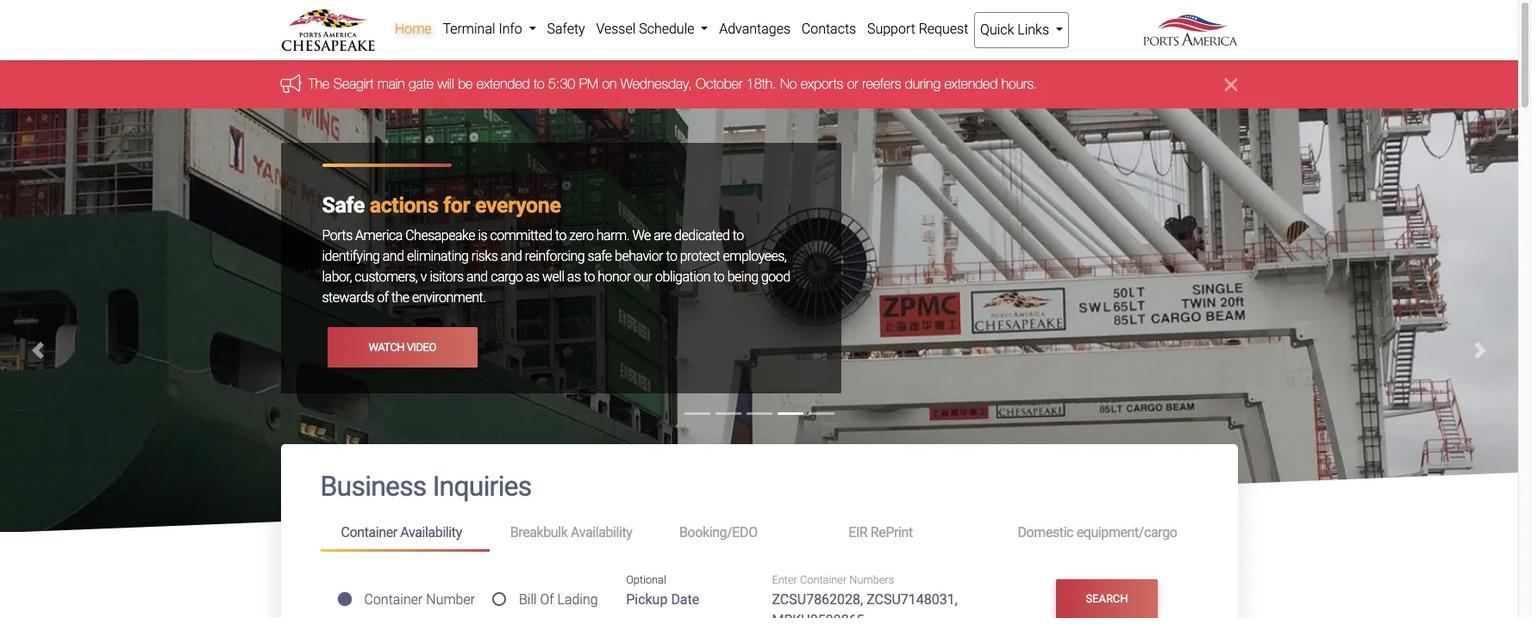 Task type: vqa. For each thing, say whether or not it's contained in the screenshot.
Enter Container Numbers TEXT FIELD
yes



Task type: describe. For each thing, give the bounding box(es) containing it.
close image
[[1225, 74, 1237, 95]]

october
[[696, 76, 743, 92]]

eliminating
[[407, 249, 468, 265]]

chesapeake
[[405, 228, 475, 244]]

terminal info link
[[437, 12, 541, 47]]

cargo
[[491, 269, 523, 286]]

eir
[[848, 525, 868, 542]]

honor
[[598, 269, 631, 286]]

watch video link
[[327, 328, 477, 368]]

contacts link
[[796, 12, 862, 47]]

v
[[421, 269, 427, 286]]

quick links
[[980, 22, 1053, 38]]

safe actions for everyone
[[322, 193, 561, 218]]

to up employees,
[[733, 228, 744, 244]]

quick links link
[[974, 12, 1069, 48]]

container availability link
[[320, 518, 489, 552]]

container availability
[[341, 525, 462, 542]]

labor,
[[322, 269, 352, 286]]

eir reprint link
[[828, 518, 997, 550]]

stewards
[[322, 290, 374, 306]]

watch
[[369, 341, 404, 354]]

safe
[[322, 193, 365, 218]]

vessel schedule
[[596, 21, 698, 37]]

bullhorn image
[[281, 74, 308, 93]]

for
[[443, 193, 470, 218]]

reefers
[[862, 76, 901, 92]]

search button
[[1056, 580, 1158, 619]]

lading
[[557, 592, 598, 608]]

of
[[540, 592, 554, 608]]

are
[[654, 228, 671, 244]]

hours.
[[1001, 76, 1038, 92]]

1 as from the left
[[526, 269, 539, 286]]

good
[[761, 269, 790, 286]]

reinforcing
[[525, 249, 585, 265]]

enter
[[772, 574, 797, 587]]

to left 'being'
[[713, 269, 724, 286]]

the seagirt main gate will be extended to 5:30 pm on wednesday, october 18th.  no exports or reefers during extended hours.
[[308, 76, 1038, 92]]

equipment/cargo
[[1076, 525, 1177, 542]]

protect
[[680, 249, 720, 265]]

breakbulk availability link
[[489, 518, 659, 550]]

wednesday,
[[621, 76, 692, 92]]

of
[[377, 290, 388, 306]]

safety image
[[0, 109, 1518, 619]]

container for container availability
[[341, 525, 397, 542]]

obligation
[[655, 269, 710, 286]]

employees,
[[723, 249, 787, 265]]

2 horizontal spatial and
[[501, 249, 522, 265]]

optional
[[626, 574, 666, 587]]

eir reprint
[[848, 525, 913, 542]]

1 vertical spatial container
[[800, 574, 847, 587]]

harm.
[[596, 228, 629, 244]]

container number
[[364, 592, 475, 608]]

to left zero
[[555, 228, 566, 244]]

no
[[780, 76, 797, 92]]

advantages
[[719, 21, 791, 37]]

the
[[391, 290, 409, 306]]

to inside the seagirt main gate will be extended to 5:30 pm on wednesday, october 18th.  no exports or reefers during extended hours. alert
[[534, 76, 544, 92]]

our
[[634, 269, 652, 286]]

availability for breakbulk availability
[[571, 525, 632, 542]]

container for container number
[[364, 592, 423, 608]]

exports
[[801, 76, 843, 92]]

will
[[437, 76, 454, 92]]

we
[[632, 228, 651, 244]]

ports america chesapeake is committed to zero harm. we are dedicated to identifying and                         eliminating risks and reinforcing safe behavior to protect employees, labor, customers, v                         isitors and cargo as well as to honor our obligation to being good stewards of the environment.
[[322, 228, 790, 306]]

support
[[867, 21, 915, 37]]

identifying
[[322, 249, 380, 265]]

bill
[[519, 592, 537, 608]]

schedule
[[639, 21, 694, 37]]

breakbulk availability
[[510, 525, 632, 542]]

contacts
[[802, 21, 856, 37]]

info
[[499, 21, 522, 37]]

america
[[355, 228, 402, 244]]

safe
[[588, 249, 612, 265]]

watch video
[[369, 341, 436, 354]]

domestic equipment/cargo link
[[997, 518, 1198, 550]]



Task type: locate. For each thing, give the bounding box(es) containing it.
the seagirt main gate will be extended to 5:30 pm on wednesday, october 18th.  no exports or reefers during extended hours. alert
[[0, 61, 1518, 109]]

search
[[1086, 593, 1128, 606]]

vessel schedule link
[[591, 12, 714, 47]]

0 vertical spatial container
[[341, 525, 397, 542]]

container right enter
[[800, 574, 847, 587]]

availability
[[400, 525, 462, 542], [571, 525, 632, 542]]

and
[[383, 249, 404, 265], [501, 249, 522, 265], [466, 269, 488, 286]]

business inquiries
[[320, 471, 531, 504]]

extended
[[477, 76, 530, 92], [944, 76, 998, 92]]

advantages link
[[714, 12, 796, 47]]

support request
[[867, 21, 968, 37]]

2 extended from the left
[[944, 76, 998, 92]]

availability for container availability
[[400, 525, 462, 542]]

0 horizontal spatial as
[[526, 269, 539, 286]]

extended right be
[[477, 76, 530, 92]]

Enter Container Numbers text field
[[772, 591, 1038, 619]]

customers,
[[355, 269, 418, 286]]

2 availability from the left
[[571, 525, 632, 542]]

behavior
[[615, 249, 663, 265]]

environment.
[[412, 290, 486, 306]]

container down business
[[341, 525, 397, 542]]

1 horizontal spatial extended
[[944, 76, 998, 92]]

zero
[[569, 228, 593, 244]]

ports
[[322, 228, 352, 244]]

home
[[395, 21, 432, 37]]

1 extended from the left
[[477, 76, 530, 92]]

breakbulk
[[510, 525, 568, 542]]

to down safe
[[584, 269, 595, 286]]

terminal info
[[443, 21, 526, 37]]

container left number
[[364, 592, 423, 608]]

domestic equipment/cargo
[[1018, 525, 1177, 542]]

18th.
[[746, 76, 776, 92]]

vessel
[[596, 21, 636, 37]]

number
[[426, 592, 475, 608]]

enter container numbers
[[772, 574, 894, 587]]

availability right breakbulk in the left bottom of the page
[[571, 525, 632, 542]]

to left 5:30
[[534, 76, 544, 92]]

safety link
[[541, 12, 591, 47]]

inquiries
[[432, 471, 531, 504]]

seagirt
[[333, 76, 374, 92]]

reprint
[[871, 525, 913, 542]]

safety
[[547, 21, 585, 37]]

on
[[602, 76, 617, 92]]

booking/edo link
[[659, 518, 828, 550]]

bill of lading
[[519, 592, 598, 608]]

the seagirt main gate will be extended to 5:30 pm on wednesday, october 18th.  no exports or reefers during extended hours. link
[[308, 76, 1038, 92]]

video
[[407, 341, 436, 354]]

1 availability from the left
[[400, 525, 462, 542]]

being
[[727, 269, 758, 286]]

1 horizontal spatial as
[[567, 269, 581, 286]]

1 horizontal spatial and
[[466, 269, 488, 286]]

availability down business inquiries
[[400, 525, 462, 542]]

the
[[308, 76, 330, 92]]

terminal
[[443, 21, 495, 37]]

as left well
[[526, 269, 539, 286]]

well
[[542, 269, 564, 286]]

2 as from the left
[[567, 269, 581, 286]]

main
[[378, 76, 405, 92]]

as
[[526, 269, 539, 286], [567, 269, 581, 286]]

numbers
[[849, 574, 894, 587]]

gate
[[409, 76, 434, 92]]

actions
[[370, 193, 438, 218]]

1 horizontal spatial availability
[[571, 525, 632, 542]]

pm
[[579, 76, 598, 92]]

quick
[[980, 22, 1014, 38]]

risks
[[471, 249, 498, 265]]

is
[[478, 228, 487, 244]]

be
[[458, 76, 473, 92]]

during
[[905, 76, 941, 92]]

extended right "during"
[[944, 76, 998, 92]]

support request link
[[862, 12, 974, 47]]

container
[[341, 525, 397, 542], [800, 574, 847, 587], [364, 592, 423, 608]]

committed
[[490, 228, 552, 244]]

to down are
[[666, 249, 677, 265]]

and down risks
[[466, 269, 488, 286]]

and up customers,
[[383, 249, 404, 265]]

isitors
[[430, 269, 463, 286]]

dedicated
[[674, 228, 730, 244]]

home link
[[389, 12, 437, 47]]

0 horizontal spatial and
[[383, 249, 404, 265]]

as right well
[[567, 269, 581, 286]]

and up cargo
[[501, 249, 522, 265]]

Optional text field
[[626, 587, 746, 619]]

0 horizontal spatial availability
[[400, 525, 462, 542]]

request
[[919, 21, 968, 37]]

0 horizontal spatial extended
[[477, 76, 530, 92]]

business
[[320, 471, 426, 504]]

5:30
[[548, 76, 575, 92]]

2 vertical spatial container
[[364, 592, 423, 608]]



